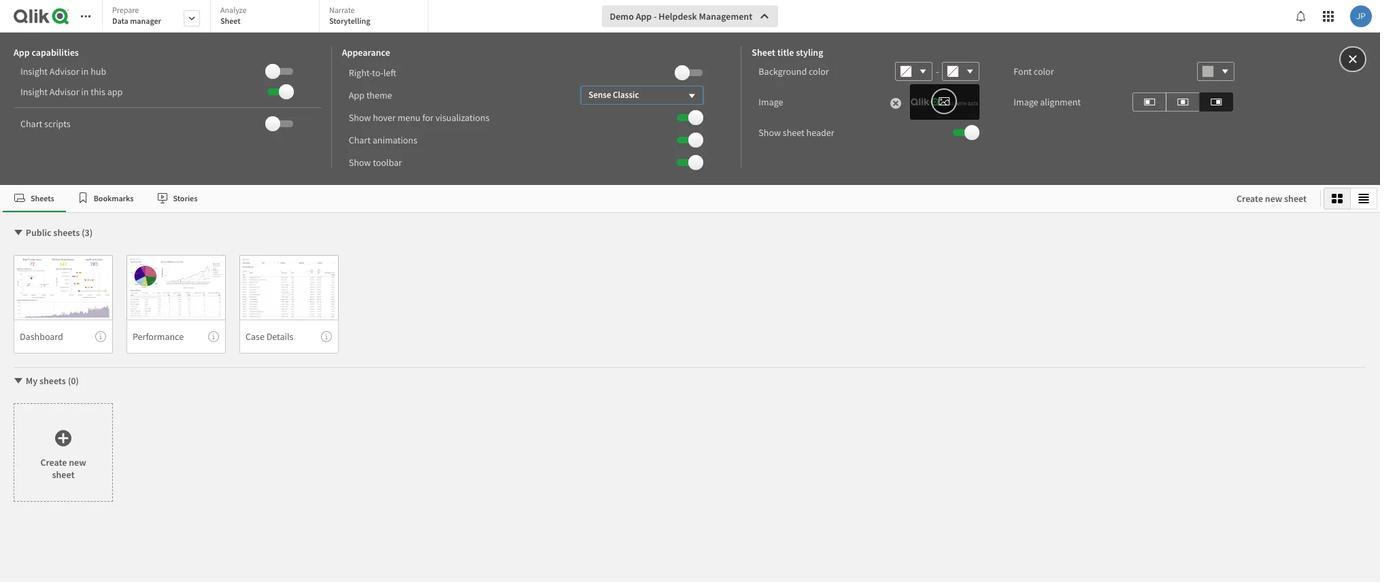 Task type: locate. For each thing, give the bounding box(es) containing it.
chart animations
[[349, 134, 417, 146]]

insight down app capabilities on the top
[[20, 65, 48, 78]]

2 horizontal spatial tooltip
[[321, 331, 332, 342]]

2 vertical spatial show
[[349, 156, 371, 168]]

bookmarks button
[[66, 185, 145, 212]]

1 horizontal spatial tooltip
[[208, 331, 219, 342]]

1 advisor from the top
[[50, 65, 79, 78]]

2 tooltip from the left
[[208, 331, 219, 342]]

0 vertical spatial new
[[1265, 192, 1282, 205]]

1 horizontal spatial sheet
[[752, 46, 775, 58]]

show for show hover menu for visualizations
[[349, 111, 371, 123]]

in
[[81, 65, 89, 78], [81, 86, 89, 98]]

image alignment
[[1014, 96, 1081, 108]]

tab list containing sheets
[[3, 185, 1223, 212]]

1 vertical spatial sheet
[[1284, 192, 1307, 205]]

2 horizontal spatial app
[[636, 10, 652, 22]]

in left hub
[[81, 65, 89, 78]]

tooltip inside performance menu item
[[208, 331, 219, 342]]

sheet left title
[[752, 46, 775, 58]]

insight for insight advisor in hub
[[20, 65, 48, 78]]

- up "select image"
[[936, 65, 939, 78]]

list view image
[[1358, 193, 1369, 204]]

0 vertical spatial insight
[[20, 65, 48, 78]]

image
[[759, 96, 783, 108], [1014, 96, 1038, 108]]

sheets for public sheets
[[53, 226, 80, 239]]

toolbar containing demo app - helpdesk management
[[0, 0, 1380, 185]]

color
[[809, 65, 829, 78], [1034, 65, 1054, 78]]

show left "header"
[[759, 127, 781, 139]]

0 horizontal spatial image
[[759, 96, 783, 108]]

1 vertical spatial sheets
[[39, 375, 66, 387]]

0 vertical spatial -
[[654, 10, 657, 22]]

align center image
[[1178, 94, 1188, 110]]

chart left scripts at the left of page
[[20, 118, 42, 130]]

show for show sheet header
[[759, 127, 781, 139]]

chart
[[20, 118, 42, 130], [349, 134, 371, 146]]

app theme
[[349, 89, 392, 101]]

(3)
[[82, 226, 93, 239]]

1 horizontal spatial create
[[1237, 192, 1263, 205]]

sheet
[[220, 16, 241, 26], [752, 46, 775, 58]]

narrate
[[329, 5, 355, 15]]

narrate storytelling
[[329, 5, 370, 26]]

1 vertical spatial insight
[[20, 86, 48, 98]]

toolbar
[[0, 0, 1380, 185]]

app left theme
[[349, 89, 364, 101]]

image for image
[[759, 96, 783, 108]]

0 vertical spatial create
[[1237, 192, 1263, 205]]

new inside 'button'
[[1265, 192, 1282, 205]]

1 horizontal spatial app
[[349, 89, 364, 101]]

sheets left (0)
[[39, 375, 66, 387]]

advisor
[[50, 65, 79, 78], [50, 86, 79, 98]]

right-to-left
[[349, 66, 396, 79]]

styling
[[796, 46, 823, 58]]

create new sheet inside 'button'
[[1237, 192, 1307, 205]]

sheet down 'analyze'
[[220, 16, 241, 26]]

2 horizontal spatial sheet
[[1284, 192, 1307, 205]]

bookmarks
[[94, 193, 134, 203]]

(0)
[[68, 375, 79, 387]]

grid view image
[[1332, 193, 1343, 204]]

tooltip
[[95, 331, 106, 342], [208, 331, 219, 342], [321, 331, 332, 342]]

tooltip inside dashboard menu item
[[95, 331, 106, 342]]

tab list
[[102, 0, 433, 34], [3, 185, 1223, 212]]

1 vertical spatial -
[[936, 65, 939, 78]]

image down background
[[759, 96, 783, 108]]

0 vertical spatial show
[[349, 111, 371, 123]]

capabilities
[[32, 46, 79, 58]]

new
[[1265, 192, 1282, 205], [69, 456, 86, 468]]

2 vertical spatial app
[[349, 89, 364, 101]]

in for this
[[81, 86, 89, 98]]

left
[[383, 66, 396, 79]]

- left helpdesk on the top of page
[[654, 10, 657, 22]]

insight up chart scripts
[[20, 86, 48, 98]]

1 horizontal spatial new
[[1265, 192, 1282, 205]]

1 vertical spatial advisor
[[50, 86, 79, 98]]

1 vertical spatial show
[[759, 127, 781, 139]]

show
[[349, 111, 371, 123], [759, 127, 781, 139], [349, 156, 371, 168]]

sheet
[[783, 127, 805, 139], [1284, 192, 1307, 205], [52, 468, 74, 481]]

show toolbar
[[349, 156, 402, 168]]

in for hub
[[81, 65, 89, 78]]

image for image alignment
[[1014, 96, 1038, 108]]

in left this
[[81, 86, 89, 98]]

0 horizontal spatial app
[[14, 46, 30, 58]]

tooltip right details
[[321, 331, 332, 342]]

tooltip inside the case details 'menu item'
[[321, 331, 332, 342]]

show left toolbar
[[349, 156, 371, 168]]

1 vertical spatial new
[[69, 456, 86, 468]]

1 insight from the top
[[20, 65, 48, 78]]

tooltip for case details
[[321, 331, 332, 342]]

app for app capabilities
[[14, 46, 30, 58]]

color for background color
[[809, 65, 829, 78]]

hub
[[91, 65, 106, 78]]

0 horizontal spatial sheet
[[52, 468, 74, 481]]

2 insight from the top
[[20, 86, 48, 98]]

hover
[[373, 111, 396, 123]]

0 horizontal spatial tooltip
[[95, 331, 106, 342]]

2 color from the left
[[1034, 65, 1054, 78]]

create
[[1237, 192, 1263, 205], [40, 456, 67, 468]]

1 horizontal spatial chart
[[349, 134, 371, 146]]

0 vertical spatial advisor
[[50, 65, 79, 78]]

0 horizontal spatial chart
[[20, 118, 42, 130]]

demo app - helpdesk management
[[610, 10, 752, 22]]

case details
[[246, 330, 293, 343]]

3 tooltip from the left
[[321, 331, 332, 342]]

insight
[[20, 65, 48, 78], [20, 86, 48, 98]]

demo app - helpdesk management button
[[602, 5, 778, 27]]

dashboard sheet is selected. press the spacebar or enter key to open dashboard sheet. use the right and left arrow keys to navigate. element
[[14, 255, 113, 354]]

0 horizontal spatial -
[[654, 10, 657, 22]]

case details sheet is selected. press the spacebar or enter key to open case details sheet. use the right and left arrow keys to navigate. element
[[239, 255, 339, 354]]

0 vertical spatial chart
[[20, 118, 42, 130]]

0 vertical spatial in
[[81, 65, 89, 78]]

advisor down capabilities
[[50, 65, 79, 78]]

sheets left '(3)'
[[53, 226, 80, 239]]

advisor down insight advisor in hub
[[50, 86, 79, 98]]

storytelling
[[329, 16, 370, 26]]

2 advisor from the top
[[50, 86, 79, 98]]

background
[[759, 65, 807, 78]]

1 vertical spatial in
[[81, 86, 89, 98]]

0 vertical spatial app
[[636, 10, 652, 22]]

chart for chart scripts
[[20, 118, 42, 130]]

1 color from the left
[[809, 65, 829, 78]]

sheets
[[53, 226, 80, 239], [39, 375, 66, 387]]

helpdesk
[[659, 10, 697, 22]]

0 vertical spatial sheets
[[53, 226, 80, 239]]

image down font
[[1014, 96, 1038, 108]]

0 vertical spatial tab list
[[102, 0, 433, 34]]

0 vertical spatial sheet
[[220, 16, 241, 26]]

toolbar
[[373, 156, 402, 168]]

app
[[636, 10, 652, 22], [14, 46, 30, 58], [349, 89, 364, 101]]

color down styling
[[809, 65, 829, 78]]

app right demo
[[636, 10, 652, 22]]

stories button
[[145, 185, 209, 212]]

app inside button
[[636, 10, 652, 22]]

to-
[[372, 66, 383, 79]]

0 horizontal spatial new
[[69, 456, 86, 468]]

application
[[0, 0, 1380, 582]]

0 horizontal spatial sheet
[[220, 16, 241, 26]]

show left "hover"
[[349, 111, 371, 123]]

0 vertical spatial create new sheet
[[1237, 192, 1307, 205]]

1 in from the top
[[81, 65, 89, 78]]

1 tooltip from the left
[[95, 331, 106, 342]]

create new sheet button
[[1226, 188, 1317, 209]]

performance
[[133, 330, 184, 343]]

1 vertical spatial chart
[[349, 134, 371, 146]]

1 vertical spatial create
[[40, 456, 67, 468]]

align left image
[[1144, 94, 1155, 110]]

1 horizontal spatial -
[[936, 65, 939, 78]]

2 image from the left
[[1014, 96, 1038, 108]]

color right font
[[1034, 65, 1054, 78]]

group
[[1324, 188, 1377, 209]]

tooltip left performance at the bottom of page
[[95, 331, 106, 342]]

demo
[[610, 10, 634, 22]]

0 horizontal spatial create
[[40, 456, 67, 468]]

1 horizontal spatial color
[[1034, 65, 1054, 78]]

2 in from the top
[[81, 86, 89, 98]]

0 horizontal spatial create new sheet
[[40, 456, 86, 481]]

1 image from the left
[[759, 96, 783, 108]]

1 horizontal spatial create new sheet
[[1237, 192, 1307, 205]]

-
[[654, 10, 657, 22], [936, 65, 939, 78]]

tooltip left case
[[208, 331, 219, 342]]

chart up show toolbar
[[349, 134, 371, 146]]

new inside create new sheet
[[69, 456, 86, 468]]

1 horizontal spatial sheet
[[783, 127, 805, 139]]

0 horizontal spatial color
[[809, 65, 829, 78]]

1 vertical spatial create new sheet
[[40, 456, 86, 481]]

sheet inside 'button'
[[1284, 192, 1307, 205]]

1 vertical spatial app
[[14, 46, 30, 58]]

1 vertical spatial sheet
[[752, 46, 775, 58]]

app left capabilities
[[14, 46, 30, 58]]

1 horizontal spatial image
[[1014, 96, 1038, 108]]

create new sheet
[[1237, 192, 1307, 205], [40, 456, 86, 481]]

1 vertical spatial tab list
[[3, 185, 1223, 212]]

sense
[[589, 89, 611, 100]]

app for app theme
[[349, 89, 364, 101]]



Task type: describe. For each thing, give the bounding box(es) containing it.
this
[[91, 86, 105, 98]]

sheet title styling
[[752, 46, 823, 58]]

alignment
[[1040, 96, 1081, 108]]

appearance
[[342, 46, 390, 58]]

visualizations
[[435, 111, 489, 123]]

advisor for this
[[50, 86, 79, 98]]

chart scripts
[[20, 118, 70, 130]]

analyze
[[220, 5, 247, 15]]

my
[[26, 375, 38, 387]]

font color
[[1014, 65, 1054, 78]]

align right image
[[1211, 94, 1222, 110]]

management
[[699, 10, 752, 22]]

create inside create new sheet
[[40, 456, 67, 468]]

chart for chart animations
[[349, 134, 371, 146]]

performance sheet is selected. press the spacebar or enter key to open performance sheet. use the right and left arrow keys to navigate. element
[[127, 255, 226, 354]]

app capabilities
[[14, 46, 79, 58]]

for
[[422, 111, 434, 123]]

2 vertical spatial sheet
[[52, 468, 74, 481]]

james peterson image
[[1350, 5, 1372, 27]]

application containing demo app - helpdesk management
[[0, 0, 1380, 582]]

select image image
[[938, 93, 950, 110]]

animations
[[373, 134, 417, 146]]

sense classic
[[589, 89, 639, 100]]

stories
[[173, 193, 197, 203]]

insight for insight advisor in this app
[[20, 86, 48, 98]]

sheet inside analyze sheet
[[220, 16, 241, 26]]

tooltip for dashboard
[[95, 331, 106, 342]]

scripts
[[44, 118, 70, 130]]

header
[[806, 127, 834, 139]]

advisor for hub
[[50, 65, 79, 78]]

show sheet header
[[759, 127, 834, 139]]

title
[[777, 46, 794, 58]]

prepare data manager
[[112, 5, 161, 26]]

font
[[1014, 65, 1032, 78]]

my sheets (0)
[[26, 375, 79, 387]]

background color
[[759, 65, 829, 78]]

prepare
[[112, 5, 139, 15]]

manager
[[130, 16, 161, 26]]

details
[[266, 330, 293, 343]]

sheets
[[31, 193, 54, 203]]

theme
[[366, 89, 392, 101]]

color for font color
[[1034, 65, 1054, 78]]

menu
[[397, 111, 420, 123]]

sheets for my sheets
[[39, 375, 66, 387]]

dashboard
[[20, 330, 63, 343]]

right-
[[349, 66, 372, 79]]

data
[[112, 16, 128, 26]]

public
[[26, 226, 51, 239]]

app
[[107, 86, 123, 98]]

- inside demo app - helpdesk management button
[[654, 10, 657, 22]]

case details menu item
[[239, 320, 339, 354]]

show for show toolbar
[[349, 156, 371, 168]]

performance menu item
[[127, 320, 226, 354]]

public sheets (3)
[[26, 226, 93, 239]]

create inside 'button'
[[1237, 192, 1263, 205]]

group inside application
[[1324, 188, 1377, 209]]

close app options image
[[1347, 51, 1359, 67]]

classic
[[613, 89, 639, 100]]

remove image image
[[890, 97, 901, 110]]

insight advisor in this app
[[20, 86, 123, 98]]

case
[[246, 330, 265, 343]]

show hover menu for visualizations
[[349, 111, 489, 123]]

0 vertical spatial sheet
[[783, 127, 805, 139]]

tooltip for performance
[[208, 331, 219, 342]]

sense classic button
[[581, 85, 704, 104]]

tab list containing prepare
[[102, 0, 433, 34]]

collapse image
[[13, 227, 24, 238]]

insight advisor in hub
[[20, 65, 106, 78]]

sheets button
[[3, 185, 66, 212]]

collapse image
[[13, 375, 24, 386]]

analyze sheet
[[220, 5, 247, 26]]

dashboard menu item
[[14, 320, 113, 354]]



Task type: vqa. For each thing, say whether or not it's contained in the screenshot.
MENU
yes



